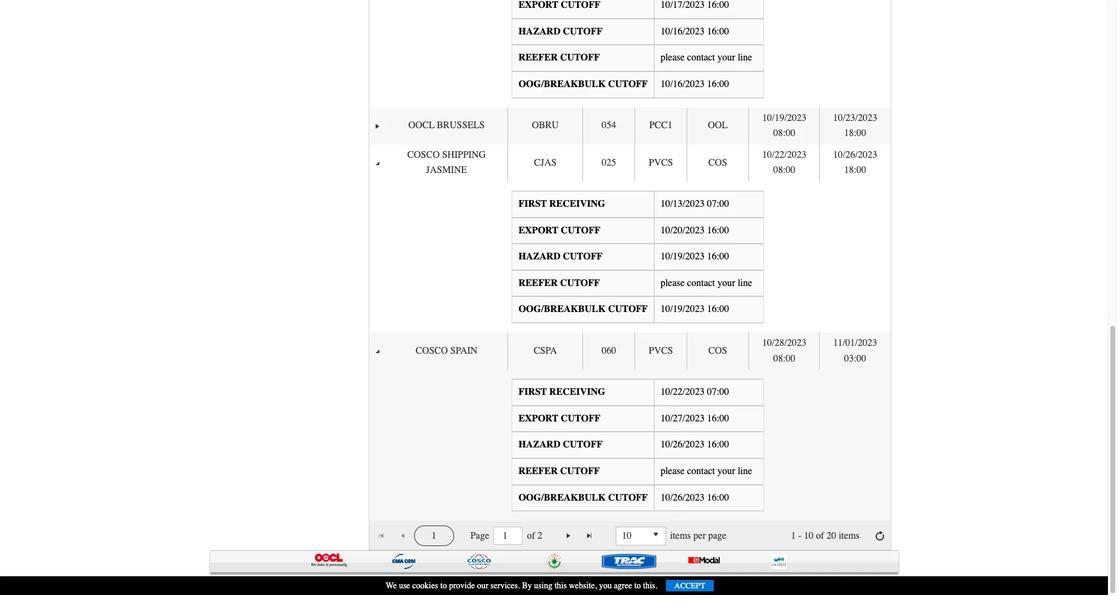 Task type: describe. For each thing, give the bounding box(es) containing it.
privacy policy
[[778, 579, 827, 590]]

receiving for 10/13/2023 07:00
[[549, 199, 605, 210]]

10/16/2023 16:00 for hazard cutoff
[[661, 26, 729, 37]]

1 please from the top
[[661, 52, 685, 63]]

10/23/2023
[[833, 112, 877, 123]]

1 your from the top
[[718, 52, 735, 63]]

export cutoff for 10/20/2023 16:00
[[519, 225, 601, 236]]

10/28/2023 08:00
[[762, 338, 807, 364]]

2 10 from the left
[[804, 531, 814, 542]]

this.
[[643, 581, 658, 592]]

export cutoff for 10/27/2023 16:00
[[519, 413, 601, 424]]

10/20/2023
[[661, 225, 705, 236]]

10/26/2023 18:00
[[833, 149, 877, 176]]

ool
[[708, 120, 728, 131]]

3 16:00 from the top
[[707, 225, 729, 236]]

08:00 for 10/28/2023 08:00
[[774, 353, 796, 364]]

accept button
[[666, 581, 714, 592]]

oog/breakbulk cutoff for 10/19/2023 16:00
[[519, 304, 648, 315]]

5 16:00 from the top
[[707, 304, 729, 315]]

oog/breakbulk for 10/26/2023 16:00
[[519, 493, 606, 504]]

1 to from the left
[[440, 581, 447, 592]]

obru
[[532, 120, 559, 131]]

2 of from the left
[[816, 531, 824, 542]]

refresh image
[[875, 532, 885, 542]]

export for 10/20/2023 16:00
[[519, 225, 559, 236]]

by
[[522, 581, 532, 592]]

©
[[210, 579, 216, 590]]

2023
[[218, 579, 235, 590]]

cspa cell
[[508, 333, 583, 370]]

10/22/2023 08:00
[[762, 149, 807, 176]]

060 cell
[[583, 333, 635, 370]]

060
[[602, 346, 616, 357]]

hazard for 10/19/2023 16:00
[[519, 251, 561, 262]]

terminal
[[342, 579, 372, 590]]

export for 10/27/2023 16:00
[[519, 413, 559, 424]]

10/26/2023 16:00 for oog/breakbulk cutoff
[[661, 493, 729, 504]]

cosco spain cell
[[386, 333, 508, 370]]

llc.)
[[401, 579, 422, 590]]

legal
[[854, 579, 874, 590]]

054 cell
[[583, 108, 635, 145]]

pcc1 cell
[[635, 108, 687, 145]]

oocl brussels cell
[[386, 108, 508, 145]]

08:00 for 10/19/2023 08:00
[[774, 128, 796, 139]]

10/28/2023
[[762, 338, 807, 349]]

please contact your line for 10/13/2023
[[661, 278, 752, 289]]

please contact your line for 10/22/2023
[[661, 466, 752, 477]]

go to the next page image
[[564, 532, 574, 542]]

oocl brussels
[[408, 120, 485, 131]]

provide
[[449, 581, 475, 592]]

brussels
[[437, 120, 485, 131]]

11/01/2023 03:00
[[834, 338, 877, 364]]

using
[[534, 581, 553, 592]]

10/26/2023 inside cell
[[833, 149, 877, 160]]

long
[[263, 579, 281, 590]]

10/16/2023 for oog/breakbulk cutoff
[[661, 79, 705, 90]]

cjas
[[534, 157, 557, 168]]

hazard cutoff for 10/19/2023 16:00
[[519, 251, 603, 262]]

oog/breakbulk for 10/19/2023 16:00
[[519, 304, 606, 315]]

10/27/2023
[[661, 413, 705, 424]]

jasmine
[[426, 165, 467, 176]]

10/26/2023 for hazard cutoff
[[661, 440, 705, 451]]

you
[[599, 581, 612, 592]]

go to the last page image
[[585, 532, 595, 542]]

025 cell
[[583, 145, 635, 182]]

© 2023 lbct, long beach container terminal (lbct llc.) all rights reserved.
[[210, 579, 494, 590]]

contact for 10/22/2023
[[687, 466, 715, 477]]

this
[[555, 581, 567, 592]]

1 for 1 - 10 of 20 items
[[791, 531, 796, 542]]

20
[[827, 531, 836, 542]]

tree grid containing hazard cutoff
[[369, 0, 891, 521]]

cos cell for 10/22/2023
[[687, 145, 749, 182]]

all
[[423, 579, 434, 590]]

10/19/2023 08:00
[[762, 112, 807, 139]]

hazard cutoff for 10/16/2023 16:00
[[519, 26, 603, 37]]

per
[[694, 531, 706, 542]]

beach
[[283, 579, 304, 590]]

your for 10/13/2023 07:00
[[718, 278, 735, 289]]

rights
[[436, 579, 458, 590]]

10/26/2023 18:00 cell
[[820, 145, 891, 182]]

10/23/2023 18:00 cell
[[820, 108, 891, 145]]

10/23/2023 18:00
[[833, 112, 877, 139]]

10/13/2023
[[661, 199, 705, 210]]

cosco spain
[[416, 346, 478, 357]]

08:00 for 10/22/2023 08:00
[[774, 165, 796, 176]]

row group containing hazard cutoff
[[369, 0, 891, 521]]

oog/breakbulk cutoff for 10/26/2023 16:00
[[519, 493, 648, 504]]

cos for 10/28/2023
[[709, 346, 727, 357]]

1 reefer from the top
[[519, 52, 558, 63]]

10/22/2023 07:00
[[661, 387, 729, 398]]

10/27/2023 16:00
[[661, 413, 729, 424]]

reefer for 10/22/2023
[[519, 466, 558, 477]]

10/13/2023 07:00
[[661, 199, 729, 210]]

first for 10/13/2023 07:00
[[519, 199, 547, 210]]

pvcs for 060
[[649, 346, 673, 357]]

of 2
[[527, 531, 542, 542]]

please for 10/22/2023
[[661, 466, 685, 477]]

oog/breakbulk for 10/16/2023 16:00
[[519, 79, 606, 90]]

4 16:00 from the top
[[707, 251, 729, 262]]

privacy policy link
[[778, 579, 827, 590]]

line for 10/22/2023 07:00
[[738, 466, 752, 477]]

ool cell
[[687, 108, 749, 145]]

(lbct
[[374, 579, 399, 590]]

first for 10/22/2023 07:00
[[519, 387, 547, 398]]

cjas cell
[[508, 145, 583, 182]]

we
[[386, 581, 397, 592]]

accept
[[675, 582, 705, 591]]

first receiving for 10/22/2023 07:00
[[519, 387, 605, 398]]

page
[[471, 531, 489, 542]]

spain
[[450, 346, 478, 357]]



Task type: locate. For each thing, give the bounding box(es) containing it.
10/22/2023 08:00 cell
[[749, 145, 820, 182]]

2 08:00 from the top
[[774, 165, 796, 176]]

2 your from the top
[[718, 278, 735, 289]]

2 vertical spatial oog/breakbulk cutoff
[[519, 493, 648, 504]]

line for 10/13/2023 07:00
[[738, 278, 752, 289]]

3 please from the top
[[661, 466, 685, 477]]

oog/breakbulk cutoff
[[519, 79, 648, 90], [519, 304, 648, 315], [519, 493, 648, 504]]

0 vertical spatial hazard cutoff
[[519, 26, 603, 37]]

page
[[708, 531, 727, 542]]

row containing cosco shipping jasmine
[[369, 145, 891, 182]]

location link
[[721, 579, 751, 590]]

10/22/2023 inside cell
[[762, 149, 807, 160]]

reefer cutoff for 10/13/2023 07:00
[[519, 278, 600, 289]]

08:00 down 10/28/2023
[[774, 353, 796, 364]]

row containing 10/19/2023 08:00
[[369, 108, 891, 145]]

1 oog/breakbulk cutoff from the top
[[519, 79, 648, 90]]

10/19/2023 08:00 cell
[[749, 108, 820, 145]]

0 vertical spatial export cutoff
[[519, 225, 601, 236]]

0 vertical spatial contact
[[687, 52, 715, 63]]

1 vertical spatial 18:00
[[844, 165, 866, 176]]

3 reefer from the top
[[519, 466, 558, 477]]

please for 10/13/2023
[[661, 278, 685, 289]]

10 right - at the bottom right of the page
[[804, 531, 814, 542]]

pvcs for 025
[[649, 157, 673, 168]]

cosco
[[407, 149, 440, 160], [416, 346, 448, 357]]

1 vertical spatial receiving
[[549, 387, 605, 398]]

1 vertical spatial contact
[[687, 278, 715, 289]]

2 reefer from the top
[[519, 278, 558, 289]]

18:00 for 10/26/2023 18:00
[[844, 165, 866, 176]]

receiving
[[549, 199, 605, 210], [549, 387, 605, 398]]

08:00 down 10/19/2023 08:00 cell
[[774, 165, 796, 176]]

1 oog/breakbulk from the top
[[519, 79, 606, 90]]

1 vertical spatial please contact your line
[[661, 278, 752, 289]]

18:00 for 10/23/2023 18:00
[[844, 128, 866, 139]]

1 10 from the left
[[622, 531, 632, 542]]

2 vertical spatial reefer cutoff
[[519, 466, 600, 477]]

1 horizontal spatial items
[[839, 531, 860, 542]]

1 row from the top
[[369, 108, 891, 145]]

1 vertical spatial line
[[738, 278, 752, 289]]

items left per
[[670, 531, 691, 542]]

2 please contact your line from the top
[[661, 278, 752, 289]]

18:00 down '10/23/2023'
[[844, 128, 866, 139]]

1 items from the left
[[670, 531, 691, 542]]

2 vertical spatial please
[[661, 466, 685, 477]]

cosco for cosco spain
[[416, 346, 448, 357]]

1 vertical spatial 10/26/2023
[[661, 440, 705, 451]]

container
[[306, 579, 340, 590]]

0 vertical spatial cos
[[709, 157, 727, 168]]

03:00
[[844, 353, 866, 364]]

1 horizontal spatial 10/22/2023
[[762, 149, 807, 160]]

2 vertical spatial 08:00
[[774, 353, 796, 364]]

1 vertical spatial export cutoff
[[519, 413, 601, 424]]

0 vertical spatial reefer
[[519, 52, 558, 63]]

legal link
[[854, 579, 874, 590]]

3 oog/breakbulk from the top
[[519, 493, 606, 504]]

0 vertical spatial receiving
[[549, 199, 605, 210]]

07:00
[[707, 199, 729, 210], [707, 387, 729, 398]]

items per page
[[670, 531, 727, 542]]

2 10/26/2023 16:00 from the top
[[661, 493, 729, 504]]

2 cos from the top
[[709, 346, 727, 357]]

0 vertical spatial please contact your line
[[661, 52, 752, 63]]

2 vertical spatial 10/19/2023
[[661, 304, 705, 315]]

2 18:00 from the top
[[844, 165, 866, 176]]

2 vertical spatial oog/breakbulk
[[519, 493, 606, 504]]

10/26/2023 up items per page
[[661, 493, 705, 504]]

cosco shipping jasmine
[[407, 149, 486, 176]]

18:00 down 10/23/2023 18:00 cell
[[844, 165, 866, 176]]

0 horizontal spatial of
[[527, 531, 535, 542]]

we use cookies to provide our services. by using this website, you agree to this.
[[386, 581, 658, 592]]

first down cspa cell
[[519, 387, 547, 398]]

1 horizontal spatial to
[[634, 581, 641, 592]]

2 receiving from the top
[[549, 387, 605, 398]]

2 items from the left
[[839, 531, 860, 542]]

18:00 inside the 10/23/2023 18:00
[[844, 128, 866, 139]]

10/26/2023 for oog/breakbulk cutoff
[[661, 493, 705, 504]]

1 vertical spatial cos
[[709, 346, 727, 357]]

0 vertical spatial 10/16/2023
[[661, 26, 705, 37]]

1 10/26/2023 16:00 from the top
[[661, 440, 729, 451]]

items
[[670, 531, 691, 542], [839, 531, 860, 542]]

reefer for 10/13/2023
[[519, 278, 558, 289]]

oocl
[[408, 120, 435, 131]]

0 vertical spatial pvcs cell
[[635, 145, 687, 182]]

10/26/2023 16:00 down 10/27/2023 16:00
[[661, 440, 729, 451]]

2 export from the top
[[519, 413, 559, 424]]

1 vertical spatial 10/19/2023 16:00
[[661, 304, 729, 315]]

export cutoff
[[519, 225, 601, 236], [519, 413, 601, 424]]

0 vertical spatial line
[[738, 52, 752, 63]]

1 vertical spatial cos cell
[[687, 333, 749, 370]]

1 contact from the top
[[687, 52, 715, 63]]

cos cell up 10/22/2023 07:00
[[687, 333, 749, 370]]

oog/breakbulk
[[519, 79, 606, 90], [519, 304, 606, 315], [519, 493, 606, 504]]

pvcs cell down pcc1
[[635, 145, 687, 182]]

1 left - at the bottom right of the page
[[791, 531, 796, 542]]

to right all
[[440, 581, 447, 592]]

1 of from the left
[[527, 531, 535, 542]]

2 to from the left
[[634, 581, 641, 592]]

10/26/2023 16:00
[[661, 440, 729, 451], [661, 493, 729, 504]]

10/26/2023 16:00 for hazard cutoff
[[661, 440, 729, 451]]

7 16:00 from the top
[[707, 440, 729, 451]]

hazard cutoff
[[519, 26, 603, 37], [519, 251, 603, 262], [519, 440, 603, 451]]

3 your from the top
[[718, 466, 735, 477]]

3 reefer cutoff from the top
[[519, 466, 600, 477]]

1 hazard cutoff from the top
[[519, 26, 603, 37]]

2
[[538, 531, 542, 542]]

hazard for 10/16/2023 16:00
[[519, 26, 561, 37]]

cos cell
[[687, 145, 749, 182], [687, 333, 749, 370]]

11/01/2023
[[834, 338, 877, 349]]

2 10/16/2023 16:00 from the top
[[661, 79, 729, 90]]

1 10/16/2023 16:00 from the top
[[661, 26, 729, 37]]

0 vertical spatial export
[[519, 225, 559, 236]]

10
[[622, 531, 632, 542], [804, 531, 814, 542]]

2 vertical spatial hazard
[[519, 440, 561, 451]]

privacy
[[778, 579, 804, 590]]

2 first receiving from the top
[[519, 387, 605, 398]]

07:00 for 10/13/2023 07:00
[[707, 199, 729, 210]]

0 vertical spatial 10/26/2023 16:00
[[661, 440, 729, 451]]

0 vertical spatial 10/16/2023 16:00
[[661, 26, 729, 37]]

oog/breakbulk cutoff up 060
[[519, 304, 648, 315]]

0 vertical spatial hazard
[[519, 26, 561, 37]]

receiving down 025 cell
[[549, 199, 605, 210]]

2 row from the top
[[369, 145, 891, 182]]

location
[[721, 579, 751, 590]]

08:00
[[774, 128, 796, 139], [774, 165, 796, 176], [774, 353, 796, 364]]

2 1 from the left
[[791, 531, 796, 542]]

pvcs
[[649, 157, 673, 168], [649, 346, 673, 357]]

1 vertical spatial please
[[661, 278, 685, 289]]

use
[[399, 581, 410, 592]]

10/19/2023 16:00 for hazard cutoff
[[661, 251, 729, 262]]

1 vertical spatial oog/breakbulk cutoff
[[519, 304, 648, 315]]

1 vertical spatial 10/16/2023 16:00
[[661, 79, 729, 90]]

0 vertical spatial 10/22/2023
[[762, 149, 807, 160]]

0 horizontal spatial 1
[[432, 531, 436, 542]]

of left 2 on the left bottom of page
[[527, 531, 535, 542]]

cosco inside cosco shipping jasmine
[[407, 149, 440, 160]]

reefer cutoff for 10/22/2023 07:00
[[519, 466, 600, 477]]

2 vertical spatial your
[[718, 466, 735, 477]]

please contact your line
[[661, 52, 752, 63], [661, 278, 752, 289], [661, 466, 752, 477]]

pvcs cell right 060
[[635, 333, 687, 370]]

-
[[799, 531, 802, 542]]

0 vertical spatial your
[[718, 52, 735, 63]]

0 vertical spatial oog/breakbulk cutoff
[[519, 79, 648, 90]]

10/28/2023 08:00 cell
[[749, 333, 820, 370]]

1 07:00 from the top
[[707, 199, 729, 210]]

reserved.
[[460, 579, 494, 590]]

first receiving for 10/13/2023 07:00
[[519, 199, 605, 210]]

2 line from the top
[[738, 278, 752, 289]]

your for 10/22/2023 07:00
[[718, 466, 735, 477]]

16:00
[[707, 26, 729, 37], [707, 79, 729, 90], [707, 225, 729, 236], [707, 251, 729, 262], [707, 304, 729, 315], [707, 413, 729, 424], [707, 440, 729, 451], [707, 493, 729, 504]]

2 oog/breakbulk cutoff from the top
[[519, 304, 648, 315]]

1 pvcs from the top
[[649, 157, 673, 168]]

1 vertical spatial 10/26/2023 16:00
[[661, 493, 729, 504]]

1 vertical spatial 07:00
[[707, 387, 729, 398]]

cos cell down ool
[[687, 145, 749, 182]]

10/26/2023 16:00 up items per page
[[661, 493, 729, 504]]

1 16:00 from the top
[[707, 26, 729, 37]]

10/19/2023 16:00
[[661, 251, 729, 262], [661, 304, 729, 315]]

reefer cutoff
[[519, 52, 600, 63], [519, 278, 600, 289], [519, 466, 600, 477]]

10/19/2023 for oog/breakbulk cutoff
[[661, 304, 705, 315]]

1 horizontal spatial 10
[[804, 531, 814, 542]]

2 reefer cutoff from the top
[[519, 278, 600, 289]]

025
[[602, 157, 616, 168]]

1 pvcs cell from the top
[[635, 145, 687, 182]]

054
[[602, 120, 616, 131]]

0 horizontal spatial 10/22/2023
[[661, 387, 705, 398]]

1 line from the top
[[738, 52, 752, 63]]

1 left 'page'
[[432, 531, 436, 542]]

2 vertical spatial reefer
[[519, 466, 558, 477]]

0 vertical spatial 08:00
[[774, 128, 796, 139]]

row
[[369, 108, 891, 145], [369, 145, 891, 182], [369, 333, 891, 370]]

1 vertical spatial reefer cutoff
[[519, 278, 600, 289]]

0 vertical spatial 10/19/2023
[[762, 112, 807, 123]]

10/19/2023 16:00 for oog/breakbulk cutoff
[[661, 304, 729, 315]]

oog/breakbulk cutoff for 10/16/2023 16:00
[[519, 79, 648, 90]]

3 row from the top
[[369, 333, 891, 370]]

of
[[527, 531, 535, 542], [816, 531, 824, 542]]

cutoff
[[563, 26, 603, 37], [560, 52, 600, 63], [608, 79, 648, 90], [561, 225, 601, 236], [563, 251, 603, 262], [560, 278, 600, 289], [608, 304, 648, 315], [561, 413, 601, 424], [563, 440, 603, 451], [560, 466, 600, 477], [608, 493, 648, 504]]

1 vertical spatial export
[[519, 413, 559, 424]]

1 vertical spatial cosco
[[416, 346, 448, 357]]

1 vertical spatial oog/breakbulk
[[519, 304, 606, 315]]

0 vertical spatial pvcs
[[649, 157, 673, 168]]

10/22/2023 down 10/19/2023 08:00 cell
[[762, 149, 807, 160]]

10/22/2023
[[762, 149, 807, 160], [661, 387, 705, 398]]

1 vertical spatial pvcs cell
[[635, 333, 687, 370]]

0 vertical spatial cosco
[[407, 149, 440, 160]]

contact for 10/13/2023
[[687, 278, 715, 289]]

hazard cutoff for 10/26/2023 16:00
[[519, 440, 603, 451]]

1 vertical spatial your
[[718, 278, 735, 289]]

0 vertical spatial please
[[661, 52, 685, 63]]

2 export cutoff from the top
[[519, 413, 601, 424]]

3 08:00 from the top
[[774, 353, 796, 364]]

tree grid
[[369, 0, 891, 521]]

10/22/2023 for 07:00
[[661, 387, 705, 398]]

1 first receiving from the top
[[519, 199, 605, 210]]

1 vertical spatial first receiving
[[519, 387, 605, 398]]

export
[[519, 225, 559, 236], [519, 413, 559, 424]]

2 first from the top
[[519, 387, 547, 398]]

1 vertical spatial 10/22/2023
[[661, 387, 705, 398]]

1 18:00 from the top
[[844, 128, 866, 139]]

2 cos cell from the top
[[687, 333, 749, 370]]

pvcs cell for 025
[[635, 145, 687, 182]]

pvcs cell
[[635, 145, 687, 182], [635, 333, 687, 370]]

1 field
[[494, 528, 523, 546]]

oog/breakbulk up go to the next page 'image' on the right of the page
[[519, 493, 606, 504]]

row containing 10/28/2023 08:00
[[369, 333, 891, 370]]

3 hazard from the top
[[519, 440, 561, 451]]

pvcs right 060
[[649, 346, 673, 357]]

07:00 up 10/20/2023 16:00
[[707, 199, 729, 210]]

1 horizontal spatial of
[[816, 531, 824, 542]]

0 horizontal spatial items
[[670, 531, 691, 542]]

oog/breakbulk cutoff up go to the last page icon at the right bottom of page
[[519, 493, 648, 504]]

1 vertical spatial pvcs
[[649, 346, 673, 357]]

1 please contact your line from the top
[[661, 52, 752, 63]]

lbct,
[[237, 579, 261, 590]]

08:00 up the 10/22/2023 08:00
[[774, 128, 796, 139]]

1 10/16/2023 from the top
[[661, 26, 705, 37]]

0 vertical spatial 18:00
[[844, 128, 866, 139]]

1 - 10 of 20 items
[[791, 531, 860, 542]]

08:00 inside 10/28/2023 08:00
[[774, 353, 796, 364]]

website,
[[569, 581, 597, 592]]

1 vertical spatial 10/16/2023
[[661, 79, 705, 90]]

to left this.
[[634, 581, 641, 592]]

3 hazard cutoff from the top
[[519, 440, 603, 451]]

2 hazard from the top
[[519, 251, 561, 262]]

10/22/2023 up 10/27/2023
[[661, 387, 705, 398]]

1 vertical spatial hazard cutoff
[[519, 251, 603, 262]]

cos
[[709, 157, 727, 168], [709, 346, 727, 357]]

10/19/2023 inside cell
[[762, 112, 807, 123]]

2 vertical spatial line
[[738, 466, 752, 477]]

shipping
[[442, 149, 486, 160]]

1 reefer cutoff from the top
[[519, 52, 600, 63]]

2 16:00 from the top
[[707, 79, 729, 90]]

2 10/16/2023 from the top
[[661, 79, 705, 90]]

1 vertical spatial 10/19/2023
[[661, 251, 705, 262]]

08:00 inside 10/19/2023 08:00
[[774, 128, 796, 139]]

cos for 10/22/2023
[[709, 157, 727, 168]]

10/16/2023
[[661, 26, 705, 37], [661, 79, 705, 90]]

1 export cutoff from the top
[[519, 225, 601, 236]]

1 first from the top
[[519, 199, 547, 210]]

0 vertical spatial 10/26/2023
[[833, 149, 877, 160]]

cosco shipping jasmine cell
[[386, 145, 508, 182]]

1 10/19/2023 16:00 from the top
[[661, 251, 729, 262]]

10/26/2023
[[833, 149, 877, 160], [661, 440, 705, 451], [661, 493, 705, 504]]

10/16/2023 16:00 for oog/breakbulk cutoff
[[661, 79, 729, 90]]

cosco up jasmine
[[407, 149, 440, 160]]

cosco for cosco shipping jasmine
[[407, 149, 440, 160]]

first
[[519, 199, 547, 210], [519, 387, 547, 398]]

1 cos from the top
[[709, 157, 727, 168]]

1 export from the top
[[519, 225, 559, 236]]

1 cos cell from the top
[[687, 145, 749, 182]]

cos cell for 10/28/2023
[[687, 333, 749, 370]]

0 horizontal spatial 10
[[622, 531, 632, 542]]

6 16:00 from the top
[[707, 413, 729, 424]]

10 right go to the last page icon at the right bottom of page
[[622, 531, 632, 542]]

cos down ool cell
[[709, 157, 727, 168]]

1 08:00 from the top
[[774, 128, 796, 139]]

2 07:00 from the top
[[707, 387, 729, 398]]

2 please from the top
[[661, 278, 685, 289]]

obru cell
[[508, 108, 583, 145]]

receiving down 060 cell
[[549, 387, 605, 398]]

2 pvcs cell from the top
[[635, 333, 687, 370]]

2 10/19/2023 16:00 from the top
[[661, 304, 729, 315]]

first receiving down cjas cell
[[519, 199, 605, 210]]

10/19/2023
[[762, 112, 807, 123], [661, 251, 705, 262], [661, 304, 705, 315]]

07:00 for 10/22/2023 07:00
[[707, 387, 729, 398]]

0 horizontal spatial to
[[440, 581, 447, 592]]

first down cjas cell
[[519, 199, 547, 210]]

items right 20
[[839, 531, 860, 542]]

08:00 inside the 10/22/2023 08:00
[[774, 165, 796, 176]]

2 oog/breakbulk from the top
[[519, 304, 606, 315]]

1 1 from the left
[[432, 531, 436, 542]]

pvcs down pcc1 cell
[[649, 157, 673, 168]]

18:00 inside 10/26/2023 18:00
[[844, 165, 866, 176]]

cookies
[[412, 581, 438, 592]]

0 vertical spatial oog/breakbulk
[[519, 79, 606, 90]]

0 vertical spatial first receiving
[[519, 199, 605, 210]]

cspa
[[534, 346, 557, 357]]

3 please contact your line from the top
[[661, 466, 752, 477]]

10/20/2023 16:00
[[661, 225, 729, 236]]

10/26/2023 down 10/27/2023
[[661, 440, 705, 451]]

2 vertical spatial contact
[[687, 466, 715, 477]]

row group
[[369, 0, 891, 521]]

0 vertical spatial cos cell
[[687, 145, 749, 182]]

2 vertical spatial please contact your line
[[661, 466, 752, 477]]

reefer
[[519, 52, 558, 63], [519, 278, 558, 289], [519, 466, 558, 477]]

policy
[[806, 579, 827, 590]]

2 vertical spatial hazard cutoff
[[519, 440, 603, 451]]

1 hazard from the top
[[519, 26, 561, 37]]

8 16:00 from the top
[[707, 493, 729, 504]]

1 for 1
[[432, 531, 436, 542]]

0 vertical spatial first
[[519, 199, 547, 210]]

oog/breakbulk up cspa
[[519, 304, 606, 315]]

10/19/2023 for hazard cutoff
[[661, 251, 705, 262]]

to
[[440, 581, 447, 592], [634, 581, 641, 592]]

3 contact from the top
[[687, 466, 715, 477]]

oog/breakbulk cutoff up 054
[[519, 79, 648, 90]]

2 vertical spatial 10/26/2023
[[661, 493, 705, 504]]

3 oog/breakbulk cutoff from the top
[[519, 493, 648, 504]]

10/16/2023 for hazard cutoff
[[661, 26, 705, 37]]

pvcs cell for 060
[[635, 333, 687, 370]]

0 vertical spatial reefer cutoff
[[519, 52, 600, 63]]

1 vertical spatial hazard
[[519, 251, 561, 262]]

2 contact from the top
[[687, 278, 715, 289]]

your
[[718, 52, 735, 63], [718, 278, 735, 289], [718, 466, 735, 477]]

please
[[661, 52, 685, 63], [661, 278, 685, 289], [661, 466, 685, 477]]

3 line from the top
[[738, 466, 752, 477]]

pcc1
[[649, 120, 673, 131]]

oog/breakbulk up obru in the top of the page
[[519, 79, 606, 90]]

10/26/2023 down 10/23/2023 18:00 cell
[[833, 149, 877, 160]]

1 vertical spatial reefer
[[519, 278, 558, 289]]

1 vertical spatial first
[[519, 387, 547, 398]]

cos up 10/22/2023 07:00
[[709, 346, 727, 357]]

0 vertical spatial 10/19/2023 16:00
[[661, 251, 729, 262]]

of left 20
[[816, 531, 824, 542]]

11/01/2023 03:00 cell
[[820, 333, 891, 370]]

agree
[[614, 581, 632, 592]]

first receiving
[[519, 199, 605, 210], [519, 387, 605, 398]]

services.
[[491, 581, 520, 592]]

0 vertical spatial 07:00
[[707, 199, 729, 210]]

1 receiving from the top
[[549, 199, 605, 210]]

first receiving down cspa cell
[[519, 387, 605, 398]]

receiving for 10/22/2023 07:00
[[549, 387, 605, 398]]

2 pvcs from the top
[[649, 346, 673, 357]]

07:00 up 10/27/2023 16:00
[[707, 387, 729, 398]]

10/22/2023 for 08:00
[[762, 149, 807, 160]]

hazard for 10/26/2023 16:00
[[519, 440, 561, 451]]

cosco left spain
[[416, 346, 448, 357]]

1 vertical spatial 08:00
[[774, 165, 796, 176]]

1 horizontal spatial 1
[[791, 531, 796, 542]]

2 hazard cutoff from the top
[[519, 251, 603, 262]]

line
[[738, 52, 752, 63], [738, 278, 752, 289], [738, 466, 752, 477]]

our
[[477, 581, 488, 592]]



Task type: vqa. For each thing, say whether or not it's contained in the screenshot.


